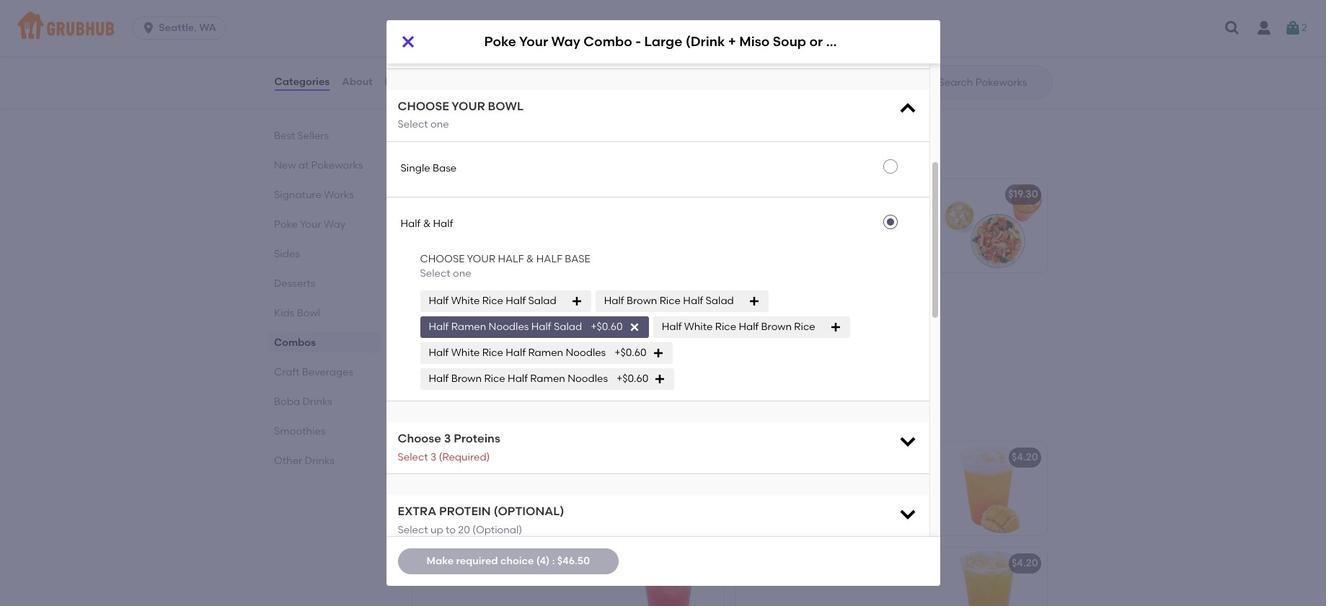 Task type: locate. For each thing, give the bounding box(es) containing it.
ramen right three
[[451, 321, 486, 333]]

0 horizontal spatial craft
[[274, 366, 299, 379]]

of inside mix up to 2 proteins with your choice of base, mix-ins, toppings, and flavor.
[[744, 223, 754, 236]]

select inside choose 3 proteins select 3 (required)
[[398, 451, 428, 463]]

1 horizontal spatial brown
[[627, 295, 657, 307]]

2 horizontal spatial your
[[519, 33, 548, 50]]

svg image inside the seattle, wa button
[[141, 21, 156, 35]]

1 horizontal spatial craft
[[409, 408, 449, 426]]

1 vertical spatial combos
[[274, 337, 315, 349]]

1 horizontal spatial one
[[453, 267, 471, 280]]

flavor. down base, at the top right of page
[[744, 238, 773, 250]]

white for half white rice half brown rice
[[684, 321, 713, 333]]

signature
[[421, 188, 469, 201], [274, 189, 321, 201]]

0 vertical spatial your
[[863, 209, 885, 221]]

- left the "$7.80"
[[636, 33, 641, 50]]

0 vertical spatial to
[[778, 209, 788, 221]]

smoothies
[[274, 425, 325, 438]]

rice for half white rice half ramen noodles
[[482, 347, 503, 359]]

select down extra
[[398, 524, 428, 536]]

1 vertical spatial brown
[[761, 321, 792, 333]]

salad for half ramen noodles half salad
[[554, 321, 582, 333]]

craft beverages up the boba drinks
[[274, 366, 353, 379]]

or inside "chicken or tofu with white rice, sweet corn, mandarin orange, edamame, surimi salad, wonton crisps, and pokeworks classic"
[[463, 52, 473, 64]]

works for signature works
[[324, 189, 353, 201]]

$4.20 button
[[735, 442, 1047, 536], [735, 548, 1047, 607]]

half ramen noodles half salad
[[429, 321, 582, 333]]

1 vertical spatial +$0.60
[[615, 347, 647, 359]]

$19.30 +
[[682, 188, 717, 201]]

proteins up mix-
[[798, 209, 838, 221]]

0 vertical spatial lemonade
[[451, 452, 505, 464]]

up up base, at the top right of page
[[763, 209, 775, 221]]

1 horizontal spatial large
[[644, 33, 682, 50]]

proteins
[[798, 209, 838, 221], [451, 315, 491, 327]]

2 vertical spatial ramen
[[530, 373, 565, 385]]

proteins inside three proteins with your choice of mix ins, toppings, and flavor.
[[451, 315, 491, 327]]

half white rice half brown rice
[[662, 321, 815, 333]]

way down signature works
[[323, 219, 345, 231]]

combos down kids bowl at the left of page
[[274, 337, 315, 349]]

brown
[[627, 295, 657, 307], [761, 321, 792, 333], [451, 373, 482, 385]]

white
[[451, 295, 480, 307], [684, 321, 713, 333], [451, 347, 480, 359]]

salad
[[528, 295, 557, 307], [706, 295, 734, 307], [554, 321, 582, 333]]

of
[[744, 223, 754, 236], [576, 315, 585, 327]]

& down the single base
[[423, 218, 431, 230]]

extra
[[398, 505, 436, 519]]

0 horizontal spatial -
[[535, 294, 540, 307]]

noodles for half brown rice half ramen noodles
[[568, 373, 608, 385]]

proteins
[[454, 432, 500, 446]]

half white rice half salad
[[429, 295, 557, 307]]

combo
[[584, 33, 632, 50], [504, 188, 541, 201], [496, 294, 533, 307]]

make required choice (4) : $46.50
[[427, 555, 590, 567]]

1 horizontal spatial &
[[526, 253, 534, 265]]

1 vertical spatial with
[[841, 209, 861, 221]]

1 $4.20 from the top
[[1012, 452, 1038, 464]]

lemonade down proteins
[[451, 452, 505, 464]]

large left the "$7.80"
[[644, 33, 682, 50]]

of down mix
[[744, 223, 754, 236]]

0 vertical spatial poke your way combo - large (drink + miso soup or kettle chips)
[[484, 33, 910, 50]]

signature works combo (drink + miso soup or kettle chips) image
[[616, 179, 724, 273]]

0 horizontal spatial large
[[542, 294, 571, 307]]

desserts
[[274, 278, 315, 290]]

2 horizontal spatial choice
[[887, 209, 920, 221]]

(optional)
[[472, 524, 522, 536]]

craft up the boba
[[274, 366, 299, 379]]

1 vertical spatial and
[[873, 223, 893, 236]]

extra protein (optional) select up to 20 (optional)
[[398, 505, 564, 536]]

1 vertical spatial &
[[526, 253, 534, 265]]

base
[[433, 163, 457, 175]]

1 $4.20 button from the top
[[735, 442, 1047, 536]]

3 down choose
[[431, 451, 436, 463]]

ins, right base, at the top right of page
[[807, 223, 823, 236]]

make
[[427, 555, 454, 567]]

2 $19.30 from the left
[[1008, 188, 1038, 201]]

1 horizontal spatial -
[[636, 33, 641, 50]]

select for choose
[[398, 451, 428, 463]]

0 horizontal spatial one
[[431, 118, 449, 131]]

beverages up the boba drinks
[[302, 366, 353, 379]]

your down signature works
[[300, 219, 321, 231]]

$4.20 button for lilikoi lemonade
[[735, 442, 1047, 536]]

pokeworks
[[476, 96, 528, 108], [311, 159, 363, 172]]

half
[[498, 253, 524, 265], [536, 253, 562, 265]]

1 horizontal spatial to
[[778, 209, 788, 221]]

poke up three
[[421, 294, 445, 307]]

signature down base
[[421, 188, 469, 201]]

pokeworks down surimi
[[476, 96, 528, 108]]

poke up "sides" at the top of the page
[[274, 219, 297, 231]]

1 vertical spatial up
[[431, 524, 443, 536]]

2 vertical spatial with
[[493, 315, 514, 327]]

and inside three proteins with your choice of mix ins, toppings, and flavor.
[[507, 329, 527, 342]]

lemonade down (optional)
[[478, 558, 531, 570]]

drinks right other
[[304, 455, 334, 467]]

to left 20
[[446, 524, 456, 536]]

your up three
[[447, 294, 469, 307]]

lilikoi lemonade
[[421, 452, 505, 464]]

your inside choose your half & half base select one
[[467, 253, 496, 265]]

rice
[[482, 295, 503, 307], [660, 295, 681, 307], [715, 321, 736, 333], [794, 321, 815, 333], [482, 347, 503, 359], [484, 373, 505, 385]]

salad up half ramen noodles half salad
[[528, 295, 557, 307]]

rice for half white rice half salad
[[482, 295, 503, 307]]

of inside three proteins with your choice of mix ins, toppings, and flavor.
[[576, 315, 585, 327]]

choice
[[887, 209, 920, 221], [540, 315, 573, 327], [500, 555, 534, 567]]

choose down the half & half
[[420, 253, 465, 265]]

2 $4.20 from the top
[[1012, 558, 1038, 570]]

one down crisps,
[[431, 118, 449, 131]]

single
[[401, 163, 430, 175]]

1 vertical spatial way
[[323, 219, 345, 231]]

ramen for brown
[[530, 373, 565, 385]]

toppings,
[[825, 223, 871, 236], [459, 329, 505, 342]]

your for bowl
[[452, 99, 485, 113]]

flavor. inside mix up to 2 proteins with your choice of base, mix-ins, toppings, and flavor.
[[744, 238, 773, 250]]

0 vertical spatial proteins
[[798, 209, 838, 221]]

strawberry lemonade image
[[616, 548, 724, 607]]

0 vertical spatial ins,
[[807, 223, 823, 236]]

lemonade inside button
[[451, 452, 505, 464]]

0 vertical spatial with
[[498, 52, 518, 64]]

1 horizontal spatial ins,
[[807, 223, 823, 236]]

white down three proteins with your choice of mix ins, toppings, and flavor.
[[451, 347, 480, 359]]

pokeworks right at on the top of page
[[311, 159, 363, 172]]

2 vertical spatial choice
[[500, 555, 534, 567]]

+
[[711, 31, 717, 43], [728, 33, 736, 50], [576, 188, 582, 201], [711, 188, 717, 201], [605, 294, 612, 307]]

and inside "chicken or tofu with white rice, sweet corn, mandarin orange, edamame, surimi salad, wonton crisps, and pokeworks classic"
[[454, 96, 474, 108]]

2 vertical spatial way
[[472, 294, 494, 307]]

your for half
[[467, 253, 496, 265]]

2 vertical spatial brown
[[451, 373, 482, 385]]

$19.30 for $19.30
[[1008, 188, 1038, 201]]

and inside mix up to 2 proteins with your choice of base, mix-ins, toppings, and flavor.
[[873, 223, 893, 236]]

your down edamame,
[[452, 99, 485, 113]]

0 horizontal spatial poke
[[274, 219, 297, 231]]

large
[[644, 33, 682, 50], [542, 294, 571, 307]]

beverages up proteins
[[453, 408, 533, 426]]

choice inside mix up to 2 proteins with your choice of base, mix-ins, toppings, and flavor.
[[887, 209, 920, 221]]

2 vertical spatial noodles
[[568, 373, 608, 385]]

& inside half & half button
[[423, 218, 431, 230]]

1 horizontal spatial 2
[[1302, 22, 1307, 34]]

choose
[[398, 99, 449, 113], [420, 253, 465, 265]]

$19.30
[[682, 188, 711, 201], [1008, 188, 1038, 201]]

1 vertical spatial pokeworks
[[311, 159, 363, 172]]

1 vertical spatial large
[[542, 294, 571, 307]]

your inside choose your bowl select one
[[452, 99, 485, 113]]

choose
[[398, 432, 441, 446]]

2 horizontal spatial and
[[873, 223, 893, 236]]

toppings, right mix-
[[825, 223, 871, 236]]

sides
[[274, 248, 300, 260]]

and
[[454, 96, 474, 108], [873, 223, 893, 236], [507, 329, 527, 342]]

ins,
[[807, 223, 823, 236], [441, 329, 456, 342]]

2 horizontal spatial miso
[[739, 33, 770, 50]]

2 vertical spatial and
[[507, 329, 527, 342]]

1 vertical spatial soup
[[610, 188, 635, 201]]

corn,
[[452, 66, 477, 79]]

miso
[[739, 33, 770, 50], [584, 188, 607, 201], [614, 294, 637, 307]]

ins, right mix
[[441, 329, 456, 342]]

select for extra
[[398, 524, 428, 536]]

0 vertical spatial soup
[[773, 33, 806, 50]]

half left base
[[536, 253, 562, 265]]

ramen for white
[[528, 347, 563, 359]]

best
[[274, 130, 295, 142]]

three proteins with your choice of mix ins, toppings, and flavor.
[[421, 315, 585, 342]]

one
[[431, 118, 449, 131], [453, 267, 471, 280]]

1 vertical spatial 3
[[431, 451, 436, 463]]

combos down choose your bowl select one
[[409, 145, 473, 163]]

$4.20
[[1012, 452, 1038, 464], [1012, 558, 1038, 570]]

1 horizontal spatial way
[[472, 294, 494, 307]]

ins, inside three proteins with your choice of mix ins, toppings, and flavor.
[[441, 329, 456, 342]]

0 vertical spatial choose
[[398, 99, 449, 113]]

0 vertical spatial up
[[763, 209, 775, 221]]

boba
[[274, 396, 300, 408]]

2 vertical spatial miso
[[614, 294, 637, 307]]

0 vertical spatial large
[[644, 33, 682, 50]]

poke up tofu
[[484, 33, 516, 50]]

0 horizontal spatial 2
[[790, 209, 796, 221]]

1 vertical spatial to
[[446, 524, 456, 536]]

svg image
[[1224, 19, 1241, 37], [1284, 19, 1302, 37], [399, 33, 416, 50], [897, 99, 918, 119], [571, 296, 583, 307], [830, 322, 841, 333], [652, 348, 664, 359]]

0 horizontal spatial flavor.
[[529, 329, 559, 342]]

0 horizontal spatial and
[[454, 96, 474, 108]]

0 vertical spatial drinks
[[302, 396, 332, 408]]

choose for choose your bowl
[[398, 99, 449, 113]]

search icon image
[[916, 74, 933, 91]]

your
[[452, 99, 485, 113], [467, 253, 496, 265]]

poke your way combo - large (drink + miso soup or kettle chips)
[[484, 33, 910, 50], [421, 294, 743, 307]]

1 horizontal spatial beverages
[[453, 408, 533, 426]]

+$0.60
[[591, 321, 623, 333], [615, 347, 647, 359], [617, 373, 649, 385]]

large down base
[[542, 294, 571, 307]]

signature for signature works
[[274, 189, 321, 201]]

1 horizontal spatial and
[[507, 329, 527, 342]]

kettle
[[826, 33, 865, 50], [650, 188, 679, 201], [680, 294, 709, 307]]

half up half white rice half salad
[[498, 253, 524, 265]]

svg image
[[141, 21, 156, 35], [748, 296, 760, 307], [629, 322, 640, 333], [654, 374, 666, 385], [897, 431, 918, 452], [897, 504, 918, 524]]

1 $19.30 from the left
[[682, 188, 711, 201]]

lemonade for strawberry lemonade
[[478, 558, 531, 570]]

strawberry lemonade button
[[412, 548, 724, 607]]

burrito button
[[386, 13, 929, 68]]

rice for half brown rice half ramen noodles
[[484, 373, 505, 385]]

2 vertical spatial soup
[[639, 294, 665, 307]]

3 up lilikoi
[[444, 432, 451, 446]]

select inside extra protein (optional) select up to 20 (optional)
[[398, 524, 428, 536]]

half
[[401, 218, 421, 230], [433, 218, 453, 230], [429, 295, 449, 307], [506, 295, 526, 307], [604, 295, 624, 307], [683, 295, 703, 307], [429, 321, 449, 333], [531, 321, 551, 333], [662, 321, 682, 333], [739, 321, 759, 333], [429, 347, 449, 359], [506, 347, 526, 359], [429, 373, 449, 385], [508, 373, 528, 385]]

choose inside choose your bowl select one
[[398, 99, 449, 113]]

Search Pokeworks search field
[[937, 76, 1048, 89]]

craft
[[274, 366, 299, 379], [409, 408, 449, 426]]

poke your way combo - regular (drink + miso soup or kettle chips) image
[[939, 179, 1047, 273]]

select down crisps,
[[398, 118, 428, 131]]

your up half white rice half salad
[[467, 253, 496, 265]]

lilikoi green tea image
[[939, 548, 1047, 607]]

white down '$22.65'
[[684, 321, 713, 333]]

0 horizontal spatial of
[[576, 315, 585, 327]]

toppings, down half white rice half salad
[[459, 329, 505, 342]]

0 horizontal spatial proteins
[[451, 315, 491, 327]]

up down extra
[[431, 524, 443, 536]]

& left base
[[526, 253, 534, 265]]

drinks for other drinks
[[304, 455, 334, 467]]

0 vertical spatial poke
[[484, 33, 516, 50]]

1 horizontal spatial kettle
[[680, 294, 709, 307]]

ramen down half white rice half ramen noodles
[[530, 373, 565, 385]]

2 horizontal spatial soup
[[773, 33, 806, 50]]

your up white
[[519, 33, 548, 50]]

1 horizontal spatial flavor.
[[744, 238, 773, 250]]

way up rice,
[[551, 33, 580, 50]]

signature down at on the top of page
[[274, 189, 321, 201]]

of down base
[[576, 315, 585, 327]]

0 vertical spatial combo
[[584, 33, 632, 50]]

mix-
[[785, 223, 807, 236]]

2
[[1302, 22, 1307, 34], [790, 209, 796, 221]]

2 vertical spatial white
[[451, 347, 480, 359]]

1 horizontal spatial your
[[863, 209, 885, 221]]

select up three
[[420, 267, 450, 280]]

flavor.
[[744, 238, 773, 250], [529, 329, 559, 342]]

- up half ramen noodles half salad
[[535, 294, 540, 307]]

craft beverages up proteins
[[409, 408, 533, 426]]

one inside choose your half & half base select one
[[453, 267, 471, 280]]

+$0.60 for half brown rice half ramen noodles
[[617, 373, 649, 385]]

flavor. inside three proteins with your choice of mix ins, toppings, and flavor.
[[529, 329, 559, 342]]

signature works
[[274, 189, 353, 201]]

your
[[519, 33, 548, 50], [300, 219, 321, 231], [447, 294, 469, 307]]

0 vertical spatial your
[[519, 33, 548, 50]]

0 horizontal spatial brown
[[451, 373, 482, 385]]

lemonade inside button
[[478, 558, 531, 570]]

2 $4.20 button from the top
[[735, 548, 1047, 607]]

burrito
[[401, 34, 433, 47]]

0 horizontal spatial up
[[431, 524, 443, 536]]

1 horizontal spatial works
[[471, 188, 502, 201]]

rice,
[[550, 52, 570, 64]]

flavor. up half white rice half ramen noodles
[[529, 329, 559, 342]]

0 vertical spatial &
[[423, 218, 431, 230]]

poke your way combo - large (drink + miso soup or kettle chips) image
[[616, 285, 724, 379]]

or
[[810, 33, 823, 50], [463, 52, 473, 64], [637, 188, 648, 201], [667, 294, 677, 307]]

proteins down half white rice half salad
[[451, 315, 491, 327]]

0 horizontal spatial works
[[324, 189, 353, 201]]

+$0.60 for half ramen noodles half salad
[[591, 321, 623, 333]]

kids bowl image
[[616, 22, 724, 116]]

single base
[[401, 163, 457, 175]]

base,
[[756, 223, 783, 236]]

other drinks
[[274, 455, 334, 467]]

wa
[[199, 22, 216, 34]]

& inside choose your half & half base select one
[[526, 253, 534, 265]]

choose inside choose your half & half base select one
[[420, 253, 465, 265]]

select inside choose your bowl select one
[[398, 118, 428, 131]]

way up three proteins with your choice of mix ins, toppings, and flavor.
[[472, 294, 494, 307]]

drinks right the boba
[[302, 396, 332, 408]]

combos
[[409, 145, 473, 163], [274, 337, 315, 349]]

1 vertical spatial noodles
[[566, 347, 606, 359]]

0 horizontal spatial miso
[[584, 188, 607, 201]]

1 vertical spatial white
[[684, 321, 713, 333]]

2 vertical spatial chips)
[[711, 294, 743, 307]]

up
[[763, 209, 775, 221], [431, 524, 443, 536]]

select down choose
[[398, 451, 428, 463]]

$4.20 for lilikoi lemonade
[[1012, 452, 1038, 464]]

one up half white rice half salad
[[453, 267, 471, 280]]

2 half from the left
[[536, 253, 562, 265]]

salad up half white rice half brown rice on the bottom
[[706, 295, 734, 307]]

0 horizontal spatial &
[[423, 218, 431, 230]]

0 horizontal spatial your
[[300, 219, 321, 231]]

0 horizontal spatial half
[[498, 253, 524, 265]]

chips)
[[868, 33, 910, 50], [681, 188, 714, 201], [711, 294, 743, 307]]

(drink
[[686, 33, 725, 50], [544, 188, 574, 201], [573, 294, 603, 307]]

2 vertical spatial +$0.60
[[617, 373, 649, 385]]

tofu
[[476, 52, 495, 64]]

1 vertical spatial your
[[300, 219, 321, 231]]

0 vertical spatial of
[[744, 223, 754, 236]]

1 vertical spatial proteins
[[451, 315, 491, 327]]

with inside mix up to 2 proteins with your choice of base, mix-ins, toppings, and flavor.
[[841, 209, 861, 221]]

way
[[551, 33, 580, 50], [323, 219, 345, 231], [472, 294, 494, 307]]

choose down the reviews
[[398, 99, 449, 113]]

1 vertical spatial ins,
[[441, 329, 456, 342]]

craft up choose
[[409, 408, 449, 426]]

salad up half white rice half ramen noodles
[[554, 321, 582, 333]]

sellers
[[297, 130, 329, 142]]

white up three proteins with your choice of mix ins, toppings, and flavor.
[[451, 295, 480, 307]]

to up mix-
[[778, 209, 788, 221]]

brown for half brown rice half ramen noodles
[[451, 373, 482, 385]]

white
[[521, 52, 547, 64]]

single base button
[[386, 142, 929, 197]]

ramen up half brown rice half ramen noodles
[[528, 347, 563, 359]]

ins, inside mix up to 2 proteins with your choice of base, mix-ins, toppings, and flavor.
[[807, 223, 823, 236]]



Task type: vqa. For each thing, say whether or not it's contained in the screenshot.
the rightmost 'toppings,'
yes



Task type: describe. For each thing, give the bounding box(es) containing it.
0 vertical spatial chips)
[[868, 33, 910, 50]]

seattle, wa
[[159, 22, 216, 34]]

with inside three proteins with your choice of mix ins, toppings, and flavor.
[[493, 315, 514, 327]]

0 horizontal spatial soup
[[610, 188, 635, 201]]

half brown rice half salad
[[604, 295, 734, 307]]

2 horizontal spatial poke
[[484, 33, 516, 50]]

toppings, inside three proteins with your choice of mix ins, toppings, and flavor.
[[459, 329, 505, 342]]

poke your way
[[274, 219, 345, 231]]

lilikoi lemonade image
[[616, 442, 724, 536]]

chicken
[[421, 52, 461, 64]]

signature works combo (drink + miso soup or kettle chips)
[[421, 188, 714, 201]]

rice for half brown rice half salad
[[660, 295, 681, 307]]

up inside extra protein (optional) select up to 20 (optional)
[[431, 524, 443, 536]]

0 horizontal spatial beverages
[[302, 366, 353, 379]]

0 vertical spatial way
[[551, 33, 580, 50]]

half & half
[[401, 218, 453, 230]]

+$0.60 for half white rice half ramen noodles
[[615, 347, 647, 359]]

1 vertical spatial poke
[[274, 219, 297, 231]]

brown for half brown rice half salad
[[627, 295, 657, 307]]

half white rice half ramen noodles
[[429, 347, 606, 359]]

new at pokeworks
[[274, 159, 363, 172]]

0 horizontal spatial kettle
[[650, 188, 679, 201]]

20
[[458, 524, 470, 536]]

reviews button
[[384, 56, 426, 108]]

1 vertical spatial combo
[[504, 188, 541, 201]]

your inside three proteins with your choice of mix ins, toppings, and flavor.
[[516, 315, 538, 327]]

pokeworks inside "chicken or tofu with white rice, sweet corn, mandarin orange, edamame, surimi salad, wonton crisps, and pokeworks classic"
[[476, 96, 528, 108]]

1 vertical spatial chips)
[[681, 188, 714, 201]]

0 vertical spatial miso
[[739, 33, 770, 50]]

with inside "chicken or tofu with white rice, sweet corn, mandarin orange, edamame, surimi salad, wonton crisps, and pokeworks classic"
[[498, 52, 518, 64]]

categories
[[274, 76, 330, 88]]

(optional)
[[494, 505, 564, 519]]

orange,
[[530, 66, 568, 79]]

2 inside button
[[1302, 22, 1307, 34]]

$19.30 for $19.30 +
[[682, 188, 711, 201]]

new
[[274, 159, 296, 172]]

0 horizontal spatial pokeworks
[[311, 159, 363, 172]]

salad for half white rice half salad
[[528, 295, 557, 307]]

kids bowl
[[274, 307, 320, 319]]

(4)
[[536, 555, 550, 567]]

your inside mix up to 2 proteins with your choice of base, mix-ins, toppings, and flavor.
[[863, 209, 885, 221]]

$7.80 +
[[687, 31, 717, 43]]

2 inside mix up to 2 proteins with your choice of base, mix-ins, toppings, and flavor.
[[790, 209, 796, 221]]

seattle, wa button
[[132, 17, 231, 40]]

$7.80
[[687, 31, 711, 43]]

one inside choose your bowl select one
[[431, 118, 449, 131]]

1 vertical spatial (drink
[[544, 188, 574, 201]]

choice inside three proteins with your choice of mix ins, toppings, and flavor.
[[540, 315, 573, 327]]

2 vertical spatial poke
[[421, 294, 445, 307]]

1 horizontal spatial miso
[[614, 294, 637, 307]]

edamame,
[[421, 81, 475, 93]]

white for half white rice half salad
[[451, 295, 480, 307]]

:
[[552, 555, 555, 567]]

$4.20 for strawberry lemonade
[[1012, 558, 1038, 570]]

select for choose
[[398, 118, 428, 131]]

about
[[342, 76, 373, 88]]

salad,
[[509, 81, 539, 93]]

crisps,
[[421, 96, 452, 108]]

0 vertical spatial (drink
[[686, 33, 725, 50]]

2 button
[[1284, 15, 1307, 41]]

seattle,
[[159, 22, 197, 34]]

0 vertical spatial craft beverages
[[274, 366, 353, 379]]

0 horizontal spatial choice
[[500, 555, 534, 567]]

protein
[[439, 505, 491, 519]]

strawberry
[[421, 558, 476, 570]]

1 vertical spatial -
[[535, 294, 540, 307]]

classic
[[530, 96, 565, 108]]

half & half button
[[386, 197, 929, 252]]

mix
[[421, 329, 438, 342]]

choose your bowl select one
[[398, 99, 524, 131]]

drinks for boba drinks
[[302, 396, 332, 408]]

three
[[421, 315, 449, 327]]

select inside choose your half & half base select one
[[420, 267, 450, 280]]

1 horizontal spatial soup
[[639, 294, 665, 307]]

1 half from the left
[[498, 253, 524, 265]]

0 vertical spatial -
[[636, 33, 641, 50]]

salad for half brown rice half salad
[[706, 295, 734, 307]]

lemonade for lilikoi lemonade
[[451, 452, 505, 464]]

up inside mix up to 2 proteins with your choice of base, mix-ins, toppings, and flavor.
[[763, 209, 775, 221]]

noodles for half white rice half ramen noodles
[[566, 347, 606, 359]]

toppings, inside mix up to 2 proteins with your choice of base, mix-ins, toppings, and flavor.
[[825, 223, 871, 236]]

2 vertical spatial (drink
[[573, 294, 603, 307]]

best sellers
[[274, 130, 329, 142]]

main navigation navigation
[[0, 0, 1326, 56]]

kids
[[274, 307, 294, 319]]

mango lemonade image
[[939, 442, 1047, 536]]

bowl
[[297, 307, 320, 319]]

0 vertical spatial noodles
[[489, 321, 529, 333]]

mix up to 2 proteins with your choice of base, mix-ins, toppings, and flavor.
[[744, 209, 920, 250]]

strawberry lemonade
[[421, 558, 531, 570]]

lilikoi
[[421, 452, 449, 464]]

to inside mix up to 2 proteins with your choice of base, mix-ins, toppings, and flavor.
[[778, 209, 788, 221]]

mix
[[744, 209, 760, 221]]

sweet
[[421, 66, 449, 79]]

1 vertical spatial beverages
[[453, 408, 533, 426]]

1 vertical spatial poke your way combo - large (drink + miso soup or kettle chips)
[[421, 294, 743, 307]]

other
[[274, 455, 302, 467]]

$4.20 button for strawberry lemonade
[[735, 548, 1047, 607]]

choose for choose your half & half base
[[420, 253, 465, 265]]

2 vertical spatial kettle
[[680, 294, 709, 307]]

signature for signature works combo (drink + miso soup or kettle chips)
[[421, 188, 469, 201]]

reviews
[[385, 76, 425, 88]]

required
[[456, 555, 498, 567]]

works for signature works combo (drink + miso soup or kettle chips)
[[471, 188, 502, 201]]

choose your half & half base select one
[[420, 253, 590, 280]]

wonton
[[541, 81, 578, 93]]

lilikoi lemonade button
[[412, 442, 724, 536]]

0 vertical spatial ramen
[[451, 321, 486, 333]]

mandarin
[[479, 66, 527, 79]]

1 horizontal spatial 3
[[444, 432, 451, 446]]

proteins inside mix up to 2 proteins with your choice of base, mix-ins, toppings, and flavor.
[[798, 209, 838, 221]]

to inside extra protein (optional) select up to 20 (optional)
[[446, 524, 456, 536]]

boba drinks
[[274, 396, 332, 408]]

(required)
[[439, 451, 490, 463]]

categories button
[[274, 56, 330, 108]]

0 vertical spatial kettle
[[826, 33, 865, 50]]

at
[[298, 159, 308, 172]]

base
[[565, 253, 590, 265]]

2 vertical spatial combo
[[496, 294, 533, 307]]

0 vertical spatial combos
[[409, 145, 473, 163]]

$46.50
[[557, 555, 590, 567]]

white for half white rice half ramen noodles
[[451, 347, 480, 359]]

bowl
[[488, 99, 524, 113]]

chicken or tofu with white rice, sweet corn, mandarin orange, edamame, surimi salad, wonton crisps, and pokeworks classic
[[421, 52, 578, 108]]

2 vertical spatial your
[[447, 294, 469, 307]]

about button
[[341, 56, 373, 108]]

half brown rice half ramen noodles
[[429, 373, 608, 385]]

rice for half white rice half brown rice
[[715, 321, 736, 333]]

$22.65
[[683, 294, 715, 307]]

choose 3 proteins select 3 (required)
[[398, 432, 500, 463]]

1 horizontal spatial craft beverages
[[409, 408, 533, 426]]

svg image inside 2 button
[[1284, 19, 1302, 37]]

surimi
[[477, 81, 506, 93]]



